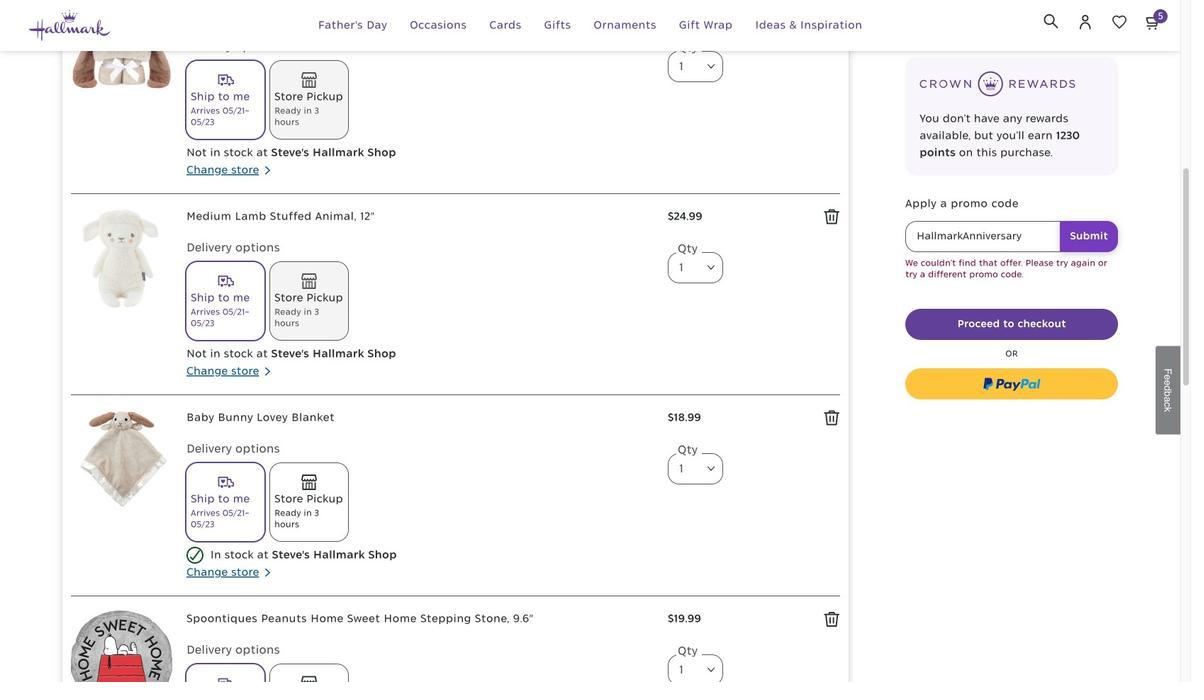 Task type: describe. For each thing, give the bounding box(es) containing it.
delivery options element for baby bunny lovey blanket, , large image
[[187, 441, 654, 547]]

4 option group from the top
[[187, 665, 654, 683]]

option group for baby bunny lovey blanket, , large image
[[187, 464, 654, 547]]

spoontiques peanuts home sweet home stepping stone, 9.6", , large image
[[71, 611, 172, 683]]

main menu. menu bar
[[225, 0, 956, 51]]

my account dropdown menu image
[[1077, 13, 1094, 30]]

option group for baby bunny hooded blanket with pockets, , large image
[[187, 61, 654, 145]]

option group for medium lamb stuffed animal, 12", , large 'image'
[[187, 262, 654, 346]]

crown rewards element
[[906, 57, 1118, 176]]

4 delivery options element from the top
[[187, 643, 654, 683]]



Task type: locate. For each thing, give the bounding box(es) containing it.
1 delivery options element from the top
[[187, 38, 654, 145]]

2 delivery options element from the top
[[187, 240, 654, 346]]

baby bunny hooded blanket with pockets, , large image
[[71, 7, 172, 108]]

remove baby bunny hooded blanket with pockets image
[[824, 8, 840, 24]]

None text field
[[906, 221, 1118, 253]]

delivery options element
[[187, 38, 654, 145], [187, 240, 654, 346], [187, 441, 654, 547], [187, 643, 654, 683]]

None radio
[[270, 262, 348, 340], [187, 464, 265, 542], [270, 464, 348, 542], [187, 665, 265, 683], [270, 262, 348, 340], [187, 464, 265, 542], [270, 464, 348, 542], [187, 665, 265, 683]]

3 option group from the top
[[187, 464, 654, 547]]

remove spoontiques peanuts home sweet home stepping stone, 9.6" image
[[824, 612, 840, 628]]

medium lamb stuffed animal, 12", , large image
[[71, 208, 172, 310]]

option group
[[187, 61, 654, 145], [187, 262, 654, 346], [187, 464, 654, 547], [187, 665, 654, 683]]

remove baby bunny lovey blanket image
[[824, 410, 840, 427]]

None search field
[[1035, 5, 1067, 37]]

baby bunny lovey blanket, , large image
[[71, 410, 172, 511]]

None radio
[[187, 61, 265, 139], [270, 61, 348, 139], [187, 262, 265, 340], [270, 665, 348, 683], [187, 61, 265, 139], [270, 61, 348, 139], [187, 262, 265, 340], [270, 665, 348, 683]]

delivery options element for medium lamb stuffed animal, 12", , large 'image'
[[187, 240, 654, 346]]

remove medium lamb stuffed animal, 12" image
[[824, 209, 840, 225]]

1 option group from the top
[[187, 61, 654, 145]]

search image
[[1044, 14, 1059, 29]]

3 delivery options element from the top
[[187, 441, 654, 547]]

delivery options element for baby bunny hooded blanket with pockets, , large image
[[187, 38, 654, 145]]

alert
[[906, 258, 1118, 281]]

2 option group from the top
[[187, 262, 654, 346]]

cart actions element
[[906, 309, 1118, 400]]

hallmark logo image
[[28, 10, 111, 41]]



Task type: vqa. For each thing, say whether or not it's contained in the screenshot.
K
no



